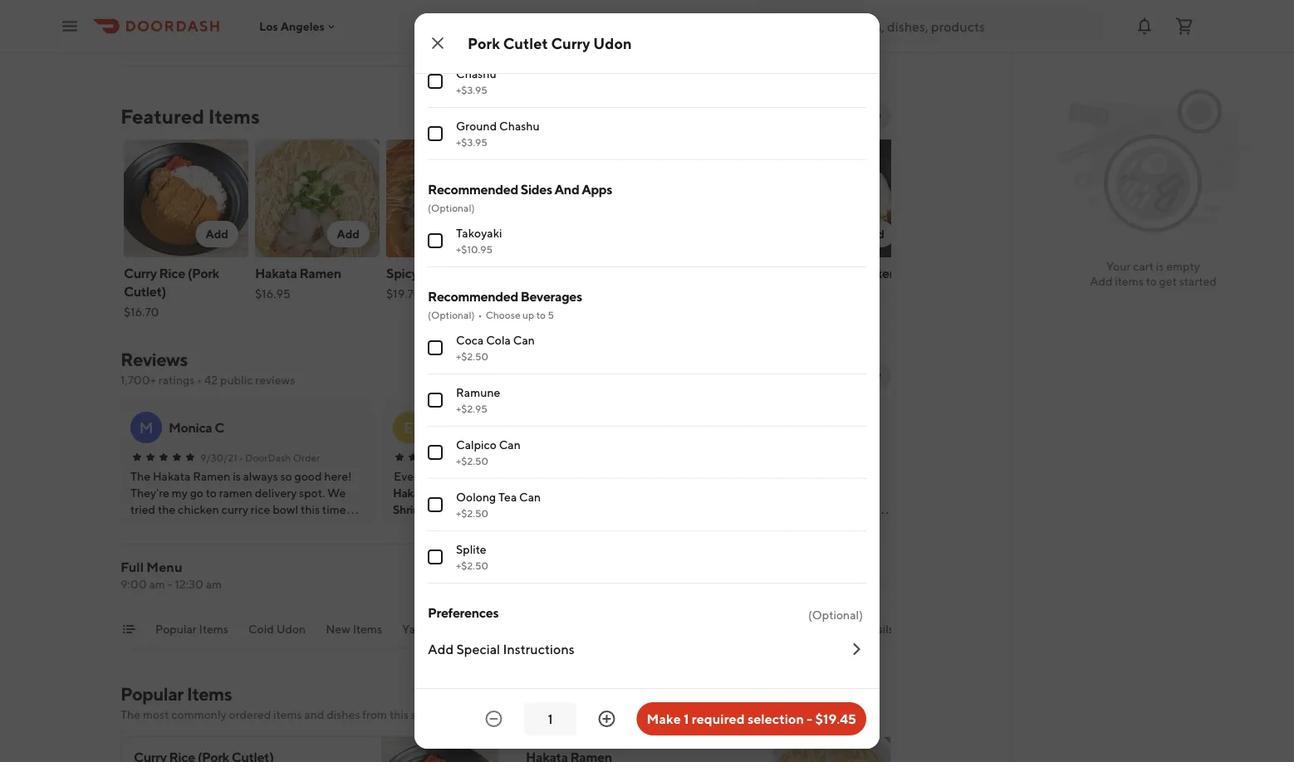 Task type: describe. For each thing, give the bounding box(es) containing it.
(optional) inside recommended sides and apps (optional)
[[428, 202, 475, 214]]

add up (pork
[[206, 227, 228, 241]]

p
[[463, 420, 472, 436]]

cutlet for pork cutlet curry udon
[[503, 34, 548, 52]]

satsuma ramen
[[649, 265, 744, 281]]

• right 9/30/21
[[239, 452, 243, 464]]

pork inside hakata ramen shrimp and pork wonton
[[453, 503, 477, 517]]

recommended for recommended beverages
[[428, 289, 518, 304]]

angeles
[[281, 19, 325, 33]]

- for 12:30
[[168, 578, 173, 592]]

this
[[390, 708, 409, 722]]

spicy hakata ramen $19.70
[[386, 265, 507, 301]]

store
[[411, 708, 438, 722]]

to for cart
[[1146, 275, 1157, 288]]

spicy
[[386, 265, 418, 281]]

$16.70
[[124, 305, 159, 319]]

featured
[[120, 104, 204, 128]]

shrimp
[[393, 503, 430, 517]]

recommended sides and apps group
[[428, 180, 866, 268]]

make
[[647, 712, 681, 727]]

• doordash order for m
[[239, 452, 320, 464]]

cart
[[1133, 260, 1154, 273]]

rice for karaage)
[[815, 265, 841, 281]]

• inside reviews 1,700+ ratings • 42 public reviews
[[197, 373, 202, 387]]

• doordash order for e
[[498, 452, 579, 464]]

+$3.95 inside "ground chashu +$3.95"
[[456, 136, 488, 148]]

yakitori
[[402, 623, 442, 636]]

new items button
[[326, 621, 382, 648]]

angelica a
[[694, 420, 757, 436]]

add up hakata ramen $16.95
[[337, 227, 360, 241]]

• right 9/11/23
[[498, 452, 503, 464]]

1,700+
[[120, 373, 156, 387]]

reviews
[[120, 349, 188, 371]]

udon for pork cutlet curry udon $19.45
[[518, 284, 550, 299]]

ratings
[[159, 373, 195, 387]]

$19.45 inside button
[[815, 712, 857, 727]]

popular items
[[155, 623, 228, 636]]

satsuma ramen button
[[646, 136, 777, 312]]

coca cola can +$2.50
[[456, 334, 535, 362]]

4 +$2.50 from the top
[[456, 560, 488, 572]]

42
[[204, 373, 218, 387]]

1 vertical spatial curry rice (pork cutlet) image
[[381, 737, 499, 763]]

noodles button
[[462, 621, 507, 648]]

curry inside curry rice (chicken karaage)
[[780, 265, 813, 281]]

oolong tea can +$2.50
[[456, 491, 541, 519]]

featured items
[[120, 104, 260, 128]]

0 vertical spatial hakata ramen image
[[255, 140, 380, 258]]

1 +$2.95 from the top
[[456, 32, 487, 43]]

yakitori button
[[402, 621, 442, 648]]

splite
[[456, 543, 487, 557]]

calpico
[[456, 438, 497, 452]]

oolong
[[456, 491, 496, 504]]

(pork
[[187, 265, 219, 281]]

ramen inside spicy hakata ramen $19.70
[[465, 265, 507, 281]]

5
[[548, 309, 554, 321]]

coca
[[456, 334, 484, 347]]

and
[[555, 182, 579, 197]]

monica
[[169, 420, 212, 436]]

erika p
[[431, 420, 472, 436]]

cutlet)
[[124, 284, 166, 299]]

+$10.95
[[456, 243, 493, 255]]

Current quantity is 1 number field
[[534, 710, 567, 729]]

9/30/21
[[200, 452, 238, 464]]

condiments and utensils
[[762, 623, 894, 636]]

ground
[[456, 119, 497, 133]]

cold udon button
[[248, 621, 306, 648]]

1 horizontal spatial a
[[748, 420, 757, 436]]

ramen for hakata ramen $16.95
[[299, 265, 341, 281]]

monica c
[[169, 420, 224, 436]]

c
[[215, 420, 224, 436]]

public
[[220, 373, 253, 387]]

new
[[326, 623, 350, 636]]

recommended beverages group
[[428, 287, 866, 584]]

next image
[[871, 369, 885, 382]]

$16.95
[[255, 287, 291, 301]]

your cart is empty add items to get started
[[1090, 260, 1217, 288]]

order for m
[[293, 452, 320, 464]]

items for new items
[[353, 623, 382, 636]]

add special instructions button
[[428, 627, 866, 672]]

the
[[120, 708, 140, 722]]

cold
[[248, 623, 274, 636]]

m
[[139, 419, 153, 437]]

spicy hakata ramen image
[[386, 140, 511, 258]]

hakata ramen button
[[393, 485, 468, 502]]

angelica
[[694, 420, 745, 436]]

erika
[[431, 420, 461, 436]]

instructions
[[503, 642, 575, 658]]

preferences
[[428, 605, 499, 621]]

add inside your cart is empty add items to get started
[[1090, 275, 1113, 288]]

dishes
[[327, 708, 360, 722]]

order for e
[[552, 452, 579, 464]]

curry rice (chicken karaage)
[[780, 265, 897, 299]]

condiments
[[762, 623, 827, 636]]

can inside "calpico can +$2.50"
[[499, 438, 521, 452]]

recommended for recommended sides and apps
[[428, 182, 518, 197]]

and inside "button"
[[829, 623, 849, 636]]

featured items heading
[[120, 103, 260, 130]]

up
[[523, 309, 534, 321]]

items for popular items the most commonly ordered items and dishes from this store
[[187, 684, 232, 705]]

required
[[692, 712, 745, 727]]

to for beverages
[[536, 309, 546, 321]]

items inside popular items the most commonly ordered items and dishes from this store
[[273, 708, 302, 722]]

next button of carousel image
[[871, 110, 885, 123]]

curry rice (chicken karaage) image
[[780, 140, 905, 258]]

$19.45 inside pork cutlet curry udon $19.45
[[518, 305, 553, 319]]

curry rice (pork cutlet) $16.70
[[124, 265, 219, 319]]

get
[[1159, 275, 1177, 288]]

pork cutlet curry udon
[[468, 34, 632, 52]]

cold udon
[[248, 623, 306, 636]]

e
[[404, 419, 414, 437]]

9:00
[[120, 578, 147, 592]]

chashu +$3.95
[[456, 67, 497, 96]]

+$3.95 inside chashu +$3.95
[[456, 84, 488, 96]]

pork for pork cutlet curry udon
[[468, 34, 500, 52]]

1 am from the left
[[149, 578, 165, 592]]

choose
[[486, 309, 521, 321]]

hakata for hakata ramen $16.95
[[255, 265, 297, 281]]

los angeles button
[[259, 19, 338, 33]]

open menu image
[[60, 16, 80, 36]]

satsuma ramen image
[[649, 140, 773, 258]]

• inside "recommended beverages (optional) • choose up to 5"
[[478, 309, 482, 321]]

utensils
[[851, 623, 894, 636]]

selection
[[748, 712, 804, 727]]

popular for popular items
[[155, 623, 197, 636]]

notification bell image
[[1135, 16, 1155, 36]]

add up (chicken
[[862, 227, 885, 241]]

2 vertical spatial (optional)
[[808, 609, 863, 622]]

+$2.50 inside coca cola can +$2.50
[[456, 351, 488, 362]]

los
[[259, 19, 278, 33]]

shrimp and pork wonton button
[[393, 502, 521, 518]]



Task type: vqa. For each thing, say whether or not it's contained in the screenshot.


Task type: locate. For each thing, give the bounding box(es) containing it.
ramen
[[299, 265, 341, 281], [465, 265, 507, 281], [702, 265, 744, 281], [432, 486, 468, 500]]

1 vertical spatial chashu
[[499, 119, 540, 133]]

1 horizontal spatial items
[[1115, 275, 1144, 288]]

(optional) up condiments and utensils
[[808, 609, 863, 622]]

1 horizontal spatial and
[[432, 503, 451, 517]]

to left get
[[1146, 275, 1157, 288]]

ramune
[[456, 386, 500, 400]]

pork
[[468, 34, 500, 52], [518, 265, 545, 281], [453, 503, 477, 517]]

1 vertical spatial and
[[829, 623, 849, 636]]

4 add button from the left
[[852, 221, 895, 248]]

0 horizontal spatial to
[[536, 309, 546, 321]]

1 horizontal spatial udon
[[518, 284, 550, 299]]

full menu 9:00 am - 12:30 am
[[120, 560, 222, 592]]

can right cola
[[513, 334, 535, 347]]

chashu inside "ground chashu +$3.95"
[[499, 119, 540, 133]]

+$2.50 down oolong
[[456, 508, 488, 519]]

2 add button from the left
[[327, 221, 370, 248]]

group
[[428, 0, 866, 160]]

hakata ramen image
[[255, 140, 380, 258], [773, 737, 891, 763]]

curry inside curry rice (pork cutlet) $16.70
[[124, 265, 157, 281]]

ramen up shrimp and pork wonton button
[[432, 486, 468, 500]]

2 vertical spatial can
[[519, 491, 541, 504]]

0 horizontal spatial a
[[666, 419, 677, 437]]

0 vertical spatial udon
[[593, 34, 632, 52]]

rice
[[159, 265, 185, 281], [815, 265, 841, 281]]

•
[[478, 309, 482, 321], [197, 373, 202, 387], [239, 452, 243, 464], [498, 452, 503, 464]]

1 vertical spatial +$2.95
[[456, 403, 487, 415]]

1 vertical spatial popular
[[120, 684, 183, 705]]

curry rice (pork cutlet) image
[[124, 140, 248, 258], [381, 737, 499, 763]]

close pork cutlet curry udon image
[[428, 33, 448, 53]]

+$2.50
[[456, 351, 488, 362], [456, 455, 488, 467], [456, 508, 488, 519], [456, 560, 488, 572]]

0 horizontal spatial hakata ramen image
[[255, 140, 380, 258]]

1 horizontal spatial $19.45
[[815, 712, 857, 727]]

$19.45 right selection
[[815, 712, 857, 727]]

items inside featured items heading
[[208, 104, 260, 128]]

• left 42
[[197, 373, 202, 387]]

popular for popular items the most commonly ordered items and dishes from this store
[[120, 684, 183, 705]]

- down menu
[[168, 578, 173, 592]]

udon for pork cutlet curry udon
[[593, 34, 632, 52]]

add button for ramen
[[327, 221, 370, 248]]

doordash for m
[[245, 452, 291, 464]]

cutlet for pork cutlet curry udon $19.45
[[547, 265, 585, 281]]

am down menu
[[149, 578, 165, 592]]

add button for rice
[[196, 221, 238, 248]]

1
[[684, 712, 689, 727]]

items inside popular items the most commonly ordered items and dishes from this store
[[187, 684, 232, 705]]

-
[[168, 578, 173, 592], [807, 712, 813, 727]]

(optional) inside "recommended beverages (optional) • choose up to 5"
[[428, 309, 475, 321]]

1 vertical spatial udon
[[518, 284, 550, 299]]

+$2.50 down 'splite'
[[456, 560, 488, 572]]

add button up (pork
[[196, 221, 238, 248]]

items for popular items
[[199, 623, 228, 636]]

+$3.95 down ground
[[456, 136, 488, 148]]

- inside button
[[807, 712, 813, 727]]

hakata inside spicy hakata ramen $19.70
[[420, 265, 463, 281]]

ramune +$2.95
[[456, 386, 500, 415]]

and left utensils on the bottom right of the page
[[829, 623, 849, 636]]

ramen for satsuma ramen
[[702, 265, 744, 281]]

empty
[[1167, 260, 1200, 273]]

1 vertical spatial to
[[536, 309, 546, 321]]

add up +$10.95
[[468, 227, 491, 241]]

make 1 required selection - $19.45
[[647, 712, 857, 727]]

(chicken
[[844, 265, 897, 281]]

1 vertical spatial (optional)
[[428, 309, 475, 321]]

0 vertical spatial cutlet
[[503, 34, 548, 52]]

los angeles
[[259, 19, 325, 33]]

0 horizontal spatial chashu
[[456, 67, 497, 81]]

+$3.95 up ground
[[456, 84, 488, 96]]

add button
[[196, 221, 238, 248], [327, 221, 370, 248], [458, 221, 501, 248], [852, 221, 895, 248]]

make 1 required selection - $19.45 button
[[637, 703, 866, 736]]

0 vertical spatial -
[[168, 578, 173, 592]]

1 vertical spatial $19.45
[[815, 712, 857, 727]]

$19.45 down beverages
[[518, 305, 553, 319]]

rice inside curry rice (pork cutlet) $16.70
[[159, 265, 185, 281]]

popular inside button
[[155, 623, 197, 636]]

hakata right "spicy"
[[420, 265, 463, 281]]

0 vertical spatial +$3.95
[[456, 84, 488, 96]]

1 • doordash order from the left
[[239, 452, 320, 464]]

hakata
[[255, 265, 297, 281], [420, 265, 463, 281], [393, 486, 430, 500]]

add button for hakata
[[458, 221, 501, 248]]

1 vertical spatial can
[[499, 438, 521, 452]]

reviews link
[[120, 349, 188, 371]]

is
[[1156, 260, 1164, 273]]

hakata for hakata ramen shrimp and pork wonton
[[393, 486, 430, 500]]

1 horizontal spatial rice
[[815, 265, 841, 281]]

order
[[293, 452, 320, 464], [552, 452, 579, 464]]

add down yakitori
[[428, 642, 454, 658]]

1 rice from the left
[[159, 265, 185, 281]]

0 vertical spatial +$2.95
[[456, 32, 487, 43]]

+$2.95 inside ramune +$2.95
[[456, 403, 487, 415]]

udon inside pork cutlet curry udon $19.45
[[518, 284, 550, 299]]

apps
[[582, 182, 612, 197]]

ramen left "spicy"
[[299, 265, 341, 281]]

add review
[[740, 368, 805, 382]]

2 horizontal spatial udon
[[593, 34, 632, 52]]

decrease quantity by 1 image
[[484, 709, 504, 729]]

condiments and utensils button
[[762, 621, 894, 648]]

0 items, open order cart image
[[1175, 16, 1195, 36]]

ramen down +$10.95
[[465, 265, 507, 281]]

1 vertical spatial -
[[807, 712, 813, 727]]

0 vertical spatial (optional)
[[428, 202, 475, 214]]

hakata ramen $16.95
[[255, 265, 341, 301]]

recommended inside "recommended beverages (optional) • choose up to 5"
[[428, 289, 518, 304]]

doordash up tea
[[505, 452, 550, 464]]

None checkbox
[[428, 74, 443, 89], [428, 126, 443, 141], [428, 393, 443, 408], [428, 445, 443, 460], [428, 550, 443, 565], [428, 74, 443, 89], [428, 126, 443, 141], [428, 393, 443, 408], [428, 445, 443, 460], [428, 550, 443, 565]]

1 +$2.50 from the top
[[456, 351, 488, 362]]

2 recommended from the top
[[428, 289, 518, 304]]

new items
[[326, 623, 382, 636]]

+$2.50 inside oolong tea can +$2.50
[[456, 508, 488, 519]]

items inside your cart is empty add items to get started
[[1115, 275, 1144, 288]]

1 horizontal spatial -
[[807, 712, 813, 727]]

rice left (pork
[[159, 265, 185, 281]]

0 vertical spatial items
[[1115, 275, 1144, 288]]

can for cola
[[513, 334, 535, 347]]

from
[[362, 708, 387, 722]]

2 +$2.50 from the top
[[456, 455, 488, 467]]

2 vertical spatial and
[[304, 708, 324, 722]]

0 horizontal spatial am
[[149, 578, 165, 592]]

curry inside pork cutlet curry udon $19.45
[[587, 265, 620, 281]]

2 vertical spatial pork
[[453, 503, 477, 517]]

items for featured items
[[208, 104, 260, 128]]

popular down 12:30 at the bottom of the page
[[155, 623, 197, 636]]

- for $19.45
[[807, 712, 813, 727]]

and inside hakata ramen shrimp and pork wonton
[[432, 503, 451, 517]]

Item Search search field
[[652, 571, 878, 589]]

popular items the most commonly ordered items and dishes from this store
[[120, 684, 438, 722]]

1 horizontal spatial am
[[206, 578, 222, 592]]

2 +$3.95 from the top
[[456, 136, 488, 148]]

1 horizontal spatial to
[[1146, 275, 1157, 288]]

0 horizontal spatial and
[[304, 708, 324, 722]]

items
[[1115, 275, 1144, 288], [273, 708, 302, 722]]

chashu
[[456, 67, 497, 81], [499, 119, 540, 133]]

0 vertical spatial popular
[[155, 623, 197, 636]]

pork cutlet curry udon dialog
[[415, 0, 880, 749]]

pork cutlet curry udon $19.45
[[518, 265, 620, 319]]

and inside popular items the most commonly ordered items and dishes from this store
[[304, 708, 324, 722]]

add button down recommended sides and apps (optional)
[[458, 221, 501, 248]]

pork inside pork cutlet curry udon $19.45
[[518, 265, 545, 281]]

chashu right ground
[[499, 119, 540, 133]]

0 vertical spatial chashu
[[456, 67, 497, 81]]

recommended up takoyaki
[[428, 182, 518, 197]]

0 horizontal spatial curry rice (pork cutlet) image
[[124, 140, 248, 258]]

add down your
[[1090, 275, 1113, 288]]

a left angelica
[[666, 419, 677, 437]]

1 recommended from the top
[[428, 182, 518, 197]]

cutlet inside pork cutlet curry udon $19.45
[[547, 265, 585, 281]]

items left cold
[[199, 623, 228, 636]]

hakata up $16.95
[[255, 265, 297, 281]]

rice for cutlet)
[[159, 265, 185, 281]]

ramen inside hakata ramen $16.95
[[299, 265, 341, 281]]

items up commonly
[[187, 684, 232, 705]]

0 horizontal spatial • doordash order
[[239, 452, 320, 464]]

curry
[[551, 34, 590, 52], [124, 265, 157, 281], [587, 265, 620, 281], [780, 265, 813, 281]]

pork left wonton
[[453, 503, 477, 517]]

takoyaki +$10.95
[[456, 226, 502, 255]]

hakata ramen shrimp and pork wonton
[[393, 486, 521, 517]]

None checkbox
[[428, 22, 443, 37], [428, 233, 443, 248], [428, 341, 443, 356], [428, 498, 443, 513], [428, 22, 443, 37], [428, 233, 443, 248], [428, 341, 443, 356], [428, 498, 443, 513]]

chashu up ground
[[456, 67, 497, 81]]

(optional) up takoyaki
[[428, 202, 475, 214]]

1 vertical spatial items
[[273, 708, 302, 722]]

add review button
[[730, 362, 815, 389]]

doordash right 9/30/21
[[245, 452, 291, 464]]

2 am from the left
[[206, 578, 222, 592]]

recommended
[[428, 182, 518, 197], [428, 289, 518, 304]]

0 horizontal spatial udon
[[276, 623, 306, 636]]

pork inside dialog
[[468, 34, 500, 52]]

12:30
[[175, 578, 203, 592]]

1 vertical spatial pork
[[518, 265, 545, 281]]

• doordash order right 9/30/21
[[239, 452, 320, 464]]

to inside "recommended beverages (optional) • choose up to 5"
[[536, 309, 546, 321]]

udon inside dialog
[[593, 34, 632, 52]]

1 vertical spatial cutlet
[[547, 265, 585, 281]]

udon
[[593, 34, 632, 52], [518, 284, 550, 299], [276, 623, 306, 636]]

can right tea
[[519, 491, 541, 504]]

ordered
[[229, 708, 271, 722]]

ramen inside button
[[702, 265, 744, 281]]

2 horizontal spatial and
[[829, 623, 849, 636]]

am right 12:30 at the bottom of the page
[[206, 578, 222, 592]]

2 +$2.95 from the top
[[456, 403, 487, 415]]

1 horizontal spatial order
[[552, 452, 579, 464]]

items inside popular items button
[[199, 623, 228, 636]]

reviews
[[255, 373, 295, 387]]

0 vertical spatial $19.45
[[518, 305, 553, 319]]

to inside your cart is empty add items to get started
[[1146, 275, 1157, 288]]

recommended sides and apps (optional)
[[428, 182, 612, 214]]

0 horizontal spatial $19.45
[[518, 305, 553, 319]]

+$2.50 down 'calpico'
[[456, 455, 488, 467]]

recommended up 'choose'
[[428, 289, 518, 304]]

• doordash order up tea
[[498, 452, 579, 464]]

+$2.50 inside "calpico can +$2.50"
[[456, 455, 488, 467]]

• left 'choose'
[[478, 309, 482, 321]]

1 horizontal spatial • doordash order
[[498, 452, 579, 464]]

1 doordash from the left
[[245, 452, 291, 464]]

ramen inside hakata ramen shrimp and pork wonton
[[432, 486, 468, 500]]

9/11/23
[[463, 452, 497, 464]]

1 horizontal spatial hakata ramen image
[[773, 737, 891, 763]]

1 vertical spatial recommended
[[428, 289, 518, 304]]

cutlet inside dialog
[[503, 34, 548, 52]]

1 vertical spatial +$3.95
[[456, 136, 488, 148]]

+$2.50 down coca
[[456, 351, 488, 362]]

beverages
[[521, 289, 582, 304]]

- inside full menu 9:00 am - 12:30 am
[[168, 578, 173, 592]]

curry rice (pork cutlet) image down store
[[381, 737, 499, 763]]

1 order from the left
[[293, 452, 320, 464]]

pork cutlet curry udon image
[[518, 140, 642, 258]]

2 order from the left
[[552, 452, 579, 464]]

items right 'featured'
[[208, 104, 260, 128]]

can right 9/11/23
[[499, 438, 521, 452]]

1 horizontal spatial doordash
[[505, 452, 550, 464]]

add left review
[[740, 368, 763, 382]]

pork up beverages
[[518, 265, 545, 281]]

0 vertical spatial recommended
[[428, 182, 518, 197]]

0 vertical spatial pork
[[468, 34, 500, 52]]

0 horizontal spatial rice
[[159, 265, 185, 281]]

full
[[120, 560, 144, 575]]

takoyaki
[[456, 226, 502, 240]]

2 doordash from the left
[[505, 452, 550, 464]]

popular up most
[[120, 684, 183, 705]]

reviews 1,700+ ratings • 42 public reviews
[[120, 349, 295, 387]]

add inside pork cutlet curry udon dialog
[[428, 642, 454, 658]]

$19.70
[[386, 287, 422, 301]]

2 rice from the left
[[815, 265, 841, 281]]

0 horizontal spatial doordash
[[245, 452, 291, 464]]

1 horizontal spatial chashu
[[499, 119, 540, 133]]

curry rice (pork cutlet) image up (pork
[[124, 140, 248, 258]]

increase quantity by 1 image
[[597, 709, 617, 729]]

most
[[143, 708, 169, 722]]

satsuma
[[649, 265, 699, 281]]

group containing chashu
[[428, 0, 866, 160]]

0 horizontal spatial items
[[273, 708, 302, 722]]

noodles
[[462, 623, 507, 636]]

to left 5
[[536, 309, 546, 321]]

3 add button from the left
[[458, 221, 501, 248]]

can inside coca cola can +$2.50
[[513, 334, 535, 347]]

recommended beverages (optional) • choose up to 5
[[428, 289, 582, 321]]

calpico can +$2.50
[[456, 438, 521, 467]]

ramen right satsuma
[[702, 265, 744, 281]]

previous image
[[838, 369, 852, 382]]

1 horizontal spatial curry rice (pork cutlet) image
[[381, 737, 499, 763]]

0 vertical spatial and
[[432, 503, 451, 517]]

doordash for e
[[505, 452, 550, 464]]

rice up karaage)
[[815, 265, 841, 281]]

1 add button from the left
[[196, 221, 238, 248]]

tea
[[498, 491, 517, 504]]

recommended inside recommended sides and apps (optional)
[[428, 182, 518, 197]]

and down hakata ramen button
[[432, 503, 451, 517]]

wonton
[[479, 503, 521, 517]]

0 vertical spatial can
[[513, 334, 535, 347]]

items down your
[[1115, 275, 1144, 288]]

0 horizontal spatial order
[[293, 452, 320, 464]]

your
[[1107, 260, 1131, 273]]

rice inside curry rice (chicken karaage)
[[815, 265, 841, 281]]

1 +$3.95 from the top
[[456, 84, 488, 96]]

+$2.95
[[456, 32, 487, 43], [456, 403, 487, 415]]

add button up hakata ramen $16.95
[[327, 221, 370, 248]]

hakata inside hakata ramen $16.95
[[255, 265, 297, 281]]

+$2.95 down ramune
[[456, 403, 487, 415]]

pork up chashu +$3.95
[[468, 34, 500, 52]]

0 vertical spatial to
[[1146, 275, 1157, 288]]

+$2.95 right close pork cutlet curry udon icon at the top of page
[[456, 32, 487, 43]]

hakata up shrimp
[[393, 486, 430, 500]]

items inside new items button
[[353, 623, 382, 636]]

and left the dishes
[[304, 708, 324, 722]]

2 • doordash order from the left
[[498, 452, 579, 464]]

hakata inside hakata ramen shrimp and pork wonton
[[393, 486, 430, 500]]

items right new
[[353, 623, 382, 636]]

popular inside popular items the most commonly ordered items and dishes from this store
[[120, 684, 183, 705]]

pork for pork cutlet curry udon $19.45
[[518, 265, 545, 281]]

a right angelica
[[748, 420, 757, 436]]

add button up (chicken
[[852, 221, 895, 248]]

curry inside dialog
[[551, 34, 590, 52]]

can for tea
[[519, 491, 541, 504]]

1 vertical spatial hakata ramen image
[[773, 737, 891, 763]]

can inside oolong tea can +$2.50
[[519, 491, 541, 504]]

add special instructions
[[428, 642, 575, 658]]

0 horizontal spatial -
[[168, 578, 173, 592]]

udon inside 'button'
[[276, 623, 306, 636]]

can
[[513, 334, 535, 347], [499, 438, 521, 452], [519, 491, 541, 504]]

(optional) up coca
[[428, 309, 475, 321]]

started
[[1179, 275, 1217, 288]]

items right ordered
[[273, 708, 302, 722]]

- right selection
[[807, 712, 813, 727]]

2 vertical spatial udon
[[276, 623, 306, 636]]

ramen for hakata ramen shrimp and pork wonton
[[432, 486, 468, 500]]

popular
[[155, 623, 197, 636], [120, 684, 183, 705]]

0 vertical spatial curry rice (pork cutlet) image
[[124, 140, 248, 258]]

3 +$2.50 from the top
[[456, 508, 488, 519]]



